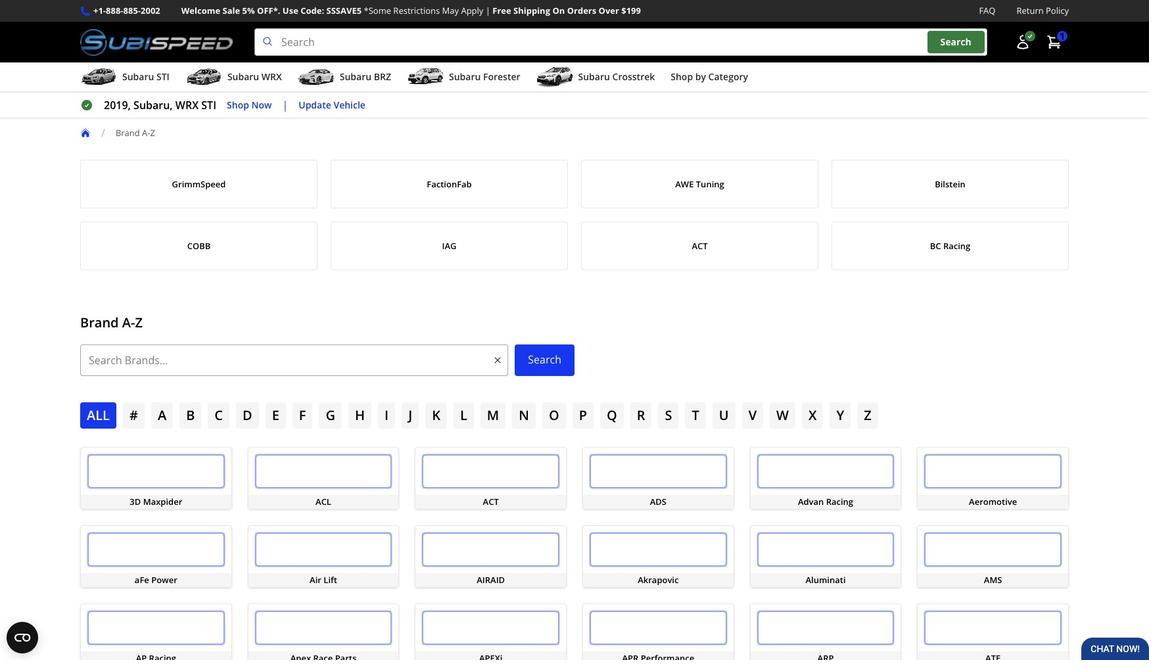 Task type: describe. For each thing, give the bounding box(es) containing it.
acl link
[[248, 447, 399, 510]]

afe power
[[135, 574, 177, 586]]

+1-888-885-2002 link
[[93, 4, 160, 18]]

885-
[[123, 5, 141, 16]]

l button
[[454, 402, 474, 429]]

x button
[[802, 402, 824, 429]]

free
[[493, 5, 511, 16]]

888-
[[106, 5, 123, 16]]

restrictions
[[393, 5, 440, 16]]

Search Brands... field
[[80, 344, 509, 376]]

akrapovic
[[638, 574, 679, 586]]

aluminati link
[[750, 526, 902, 588]]

subaru for subaru sti
[[122, 70, 154, 83]]

1 vertical spatial act link
[[415, 447, 567, 510]]

button image
[[1015, 34, 1031, 50]]

b
[[186, 406, 195, 424]]

q
[[607, 406, 617, 424]]

m button
[[481, 402, 506, 429]]

cobb link
[[80, 222, 318, 270]]

policy
[[1046, 5, 1069, 16]]

1 horizontal spatial sti
[[201, 98, 216, 113]]

s
[[665, 406, 672, 424]]

1 vertical spatial brand a-z
[[80, 314, 143, 332]]

1 horizontal spatial act link
[[581, 222, 819, 270]]

b button
[[180, 402, 201, 429]]

faq link
[[979, 4, 996, 18]]

j button
[[402, 402, 419, 429]]

subaru,
[[134, 98, 173, 113]]

r button
[[630, 402, 652, 429]]

aeromotive link
[[918, 447, 1069, 510]]

return
[[1017, 5, 1044, 16]]

subaru for subaru wrx
[[227, 70, 259, 83]]

aeromotive
[[969, 496, 1017, 508]]

update
[[299, 98, 331, 111]]

3d maxpider link
[[80, 447, 232, 510]]

0 horizontal spatial act
[[483, 496, 499, 508]]

advan racing link
[[750, 447, 902, 510]]

1 vertical spatial search
[[528, 353, 562, 367]]

1 vertical spatial a-
[[122, 314, 135, 332]]

k button
[[426, 402, 447, 429]]

0 horizontal spatial |
[[282, 98, 288, 113]]

a subaru crosstrek thumbnail image image
[[536, 67, 573, 87]]

1 horizontal spatial search
[[941, 36, 972, 48]]

a subaru forester thumbnail image image
[[407, 67, 444, 87]]

s button
[[659, 402, 679, 429]]

orders
[[567, 5, 597, 16]]

airaid link
[[415, 526, 567, 588]]

0 vertical spatial brand a-z
[[116, 127, 155, 139]]

3d maxpider
[[130, 496, 182, 508]]

grimmspeed link
[[80, 160, 318, 209]]

*some
[[364, 5, 391, 16]]

airaid
[[477, 574, 505, 586]]

c
[[215, 406, 223, 424]]

l
[[460, 406, 467, 424]]

0 vertical spatial |
[[486, 5, 490, 16]]

e
[[272, 406, 279, 424]]

advan racing
[[798, 496, 854, 508]]

z inside button
[[864, 406, 872, 424]]

p button
[[573, 402, 594, 429]]

factionfab link
[[331, 160, 568, 209]]

o button
[[542, 402, 566, 429]]

shop by category button
[[671, 65, 748, 91]]

p
[[579, 406, 587, 424]]

g
[[326, 406, 335, 424]]

g button
[[319, 402, 342, 429]]

3d
[[130, 496, 141, 508]]

t button
[[686, 402, 706, 429]]

awe tuning
[[676, 178, 724, 190]]

shipping
[[514, 5, 550, 16]]

e button
[[265, 402, 286, 429]]

sale
[[223, 5, 240, 16]]

welcome sale 5% off*. use code: sssave5 *some restrictions may apply | free shipping on orders over $199
[[181, 5, 641, 16]]

shop now
[[227, 98, 272, 111]]

return policy
[[1017, 5, 1069, 16]]

1 horizontal spatial a-
[[142, 127, 150, 139]]

a
[[158, 406, 166, 424]]

apply
[[461, 5, 484, 16]]

0 horizontal spatial z
[[135, 314, 143, 332]]

sti inside subaru sti dropdown button
[[156, 70, 170, 83]]

shop now link
[[227, 98, 272, 113]]

ads link
[[583, 447, 734, 510]]

afe
[[135, 574, 149, 586]]

h button
[[349, 402, 372, 429]]

home image
[[80, 128, 91, 138]]

subaru sti button
[[80, 65, 170, 91]]

o
[[549, 406, 559, 424]]

use
[[283, 5, 298, 16]]

search input field
[[255, 28, 988, 56]]

bc racing
[[930, 240, 971, 252]]

subaru for subaru forester
[[449, 70, 481, 83]]

a subaru brz thumbnail image image
[[298, 67, 335, 87]]

$199
[[622, 5, 641, 16]]

return policy link
[[1017, 4, 1069, 18]]

all
[[87, 406, 110, 424]]

#
[[130, 406, 138, 424]]

1
[[1060, 30, 1065, 42]]

t
[[692, 406, 700, 424]]

subaru forester
[[449, 70, 521, 83]]

ams link
[[918, 526, 1069, 588]]

a subaru sti thumbnail image image
[[80, 67, 117, 87]]

category
[[709, 70, 748, 83]]

iag
[[442, 240, 457, 252]]

awe tuning link
[[581, 160, 819, 209]]

air
[[310, 574, 322, 586]]



Task type: locate. For each thing, give the bounding box(es) containing it.
ads
[[650, 496, 667, 508]]

subaru for subaru crosstrek
[[578, 70, 610, 83]]

subispeed logo image
[[80, 28, 234, 56]]

off*.
[[257, 5, 280, 16]]

c button
[[208, 402, 229, 429]]

0 vertical spatial a-
[[142, 127, 150, 139]]

0 vertical spatial wrx
[[262, 70, 282, 83]]

advan
[[798, 496, 824, 508]]

n
[[519, 406, 529, 424]]

f
[[299, 406, 306, 424]]

| right now
[[282, 98, 288, 113]]

u button
[[713, 402, 736, 429]]

subaru
[[122, 70, 154, 83], [227, 70, 259, 83], [340, 70, 372, 83], [449, 70, 481, 83], [578, 70, 610, 83]]

shop inside "link"
[[227, 98, 249, 111]]

1 button
[[1040, 29, 1069, 55]]

q button
[[600, 402, 624, 429]]

shop left now
[[227, 98, 249, 111]]

0 horizontal spatial act link
[[415, 447, 567, 510]]

v button
[[742, 402, 764, 429]]

wrx inside dropdown button
[[262, 70, 282, 83]]

ams
[[984, 574, 1003, 586]]

0 vertical spatial search
[[941, 36, 972, 48]]

h
[[355, 406, 365, 424]]

act
[[692, 240, 708, 252], [483, 496, 499, 508]]

subaru for subaru brz
[[340, 70, 372, 83]]

subaru sti
[[122, 70, 170, 83]]

wrx down a subaru wrx thumbnail image
[[175, 98, 199, 113]]

1 vertical spatial |
[[282, 98, 288, 113]]

search button for # button on the bottom
[[515, 344, 575, 376]]

1 horizontal spatial racing
[[944, 240, 971, 252]]

racing right advan
[[826, 496, 854, 508]]

lift
[[324, 574, 337, 586]]

2002
[[141, 5, 160, 16]]

a button
[[151, 402, 173, 429]]

0 vertical spatial act
[[692, 240, 708, 252]]

0 vertical spatial sti
[[156, 70, 170, 83]]

act link down awe tuning link
[[581, 222, 819, 270]]

subaru brz
[[340, 70, 391, 83]]

0 horizontal spatial sti
[[156, 70, 170, 83]]

1 horizontal spatial shop
[[671, 70, 693, 83]]

aluminati
[[806, 574, 846, 586]]

+1-
[[93, 5, 106, 16]]

1 horizontal spatial |
[[486, 5, 490, 16]]

racing for bc racing
[[944, 240, 971, 252]]

act up airaid link
[[483, 496, 499, 508]]

0 vertical spatial act link
[[581, 222, 819, 270]]

y button
[[830, 402, 851, 429]]

racing for advan racing
[[826, 496, 854, 508]]

wrx
[[262, 70, 282, 83], [175, 98, 199, 113]]

0 vertical spatial search button
[[928, 31, 985, 53]]

bc racing link
[[832, 222, 1069, 270]]

0 horizontal spatial shop
[[227, 98, 249, 111]]

0 horizontal spatial search
[[528, 353, 562, 367]]

sssave5
[[327, 5, 362, 16]]

forester
[[483, 70, 521, 83]]

j
[[408, 406, 412, 424]]

shop by category
[[671, 70, 748, 83]]

1 vertical spatial racing
[[826, 496, 854, 508]]

0 vertical spatial z
[[150, 127, 155, 139]]

sti down a subaru wrx thumbnail image
[[201, 98, 216, 113]]

afe power link
[[80, 526, 232, 588]]

w button
[[770, 402, 796, 429]]

subaru wrx button
[[185, 65, 282, 91]]

2 subaru from the left
[[227, 70, 259, 83]]

factionfab
[[427, 178, 472, 190]]

shop for shop now
[[227, 98, 249, 111]]

by
[[696, 70, 706, 83]]

1 horizontal spatial search button
[[928, 31, 985, 53]]

2019, subaru, wrx sti
[[104, 98, 216, 113]]

subaru left forester
[[449, 70, 481, 83]]

shop
[[671, 70, 693, 83], [227, 98, 249, 111]]

2 vertical spatial z
[[864, 406, 872, 424]]

code:
[[301, 5, 324, 16]]

+1-888-885-2002
[[93, 5, 160, 16]]

shop inside dropdown button
[[671, 70, 693, 83]]

1 vertical spatial wrx
[[175, 98, 199, 113]]

may
[[442, 5, 459, 16]]

air lift
[[310, 574, 337, 586]]

1 horizontal spatial act
[[692, 240, 708, 252]]

2 horizontal spatial z
[[864, 406, 872, 424]]

0 vertical spatial shop
[[671, 70, 693, 83]]

r
[[637, 406, 645, 424]]

y
[[837, 406, 845, 424]]

wrx up now
[[262, 70, 282, 83]]

1 vertical spatial z
[[135, 314, 143, 332]]

acl
[[316, 496, 331, 508]]

act link down m button
[[415, 447, 567, 510]]

0 vertical spatial racing
[[944, 240, 971, 252]]

| left free
[[486, 5, 490, 16]]

welcome
[[181, 5, 220, 16]]

1 vertical spatial act
[[483, 496, 499, 508]]

subaru crosstrek
[[578, 70, 655, 83]]

racing right bc
[[944, 240, 971, 252]]

1 horizontal spatial z
[[150, 127, 155, 139]]

i button
[[378, 402, 395, 429]]

cobb
[[187, 240, 211, 252]]

search button right clear input 'icon'
[[515, 344, 575, 376]]

u
[[719, 406, 729, 424]]

iag link
[[331, 222, 568, 270]]

a subaru wrx thumbnail image image
[[185, 67, 222, 87]]

4 subaru from the left
[[449, 70, 481, 83]]

clear input image
[[493, 355, 503, 365]]

bilstein
[[935, 178, 966, 190]]

subaru left crosstrek
[[578, 70, 610, 83]]

sti up 2019, subaru, wrx sti
[[156, 70, 170, 83]]

sti
[[156, 70, 170, 83], [201, 98, 216, 113]]

on
[[553, 5, 565, 16]]

all button
[[80, 402, 116, 429]]

1 vertical spatial shop
[[227, 98, 249, 111]]

air lift link
[[248, 526, 399, 588]]

subaru brz button
[[298, 65, 391, 91]]

5%
[[242, 5, 255, 16]]

1 subaru from the left
[[122, 70, 154, 83]]

bilstein link
[[832, 160, 1069, 209]]

5 subaru from the left
[[578, 70, 610, 83]]

subaru left brz at the left of the page
[[340, 70, 372, 83]]

i
[[385, 406, 389, 424]]

now
[[252, 98, 272, 111]]

act down awe tuning link
[[692, 240, 708, 252]]

|
[[486, 5, 490, 16], [282, 98, 288, 113]]

search button for 1 button
[[928, 31, 985, 53]]

vehicle
[[334, 98, 366, 111]]

subaru up subaru,
[[122, 70, 154, 83]]

subaru up "shop now"
[[227, 70, 259, 83]]

0 horizontal spatial wrx
[[175, 98, 199, 113]]

1 vertical spatial brand
[[80, 314, 119, 332]]

3 subaru from the left
[[340, 70, 372, 83]]

f button
[[293, 402, 313, 429]]

akrapovic link
[[583, 526, 734, 588]]

1 vertical spatial search button
[[515, 344, 575, 376]]

shop left by
[[671, 70, 693, 83]]

1 vertical spatial sti
[[201, 98, 216, 113]]

update vehicle
[[299, 98, 366, 111]]

subaru wrx
[[227, 70, 282, 83]]

0 vertical spatial brand
[[116, 127, 140, 139]]

1 horizontal spatial wrx
[[262, 70, 282, 83]]

m
[[487, 406, 499, 424]]

0 horizontal spatial search button
[[515, 344, 575, 376]]

open widget image
[[7, 622, 38, 654]]

d
[[243, 406, 252, 424]]

shop for shop by category
[[671, 70, 693, 83]]

z button
[[858, 402, 878, 429]]

a-
[[142, 127, 150, 139], [122, 314, 135, 332]]

search button down "faq" link
[[928, 31, 985, 53]]

0 horizontal spatial racing
[[826, 496, 854, 508]]

0 horizontal spatial a-
[[122, 314, 135, 332]]



Task type: vqa. For each thing, say whether or not it's contained in the screenshot.
Z
yes



